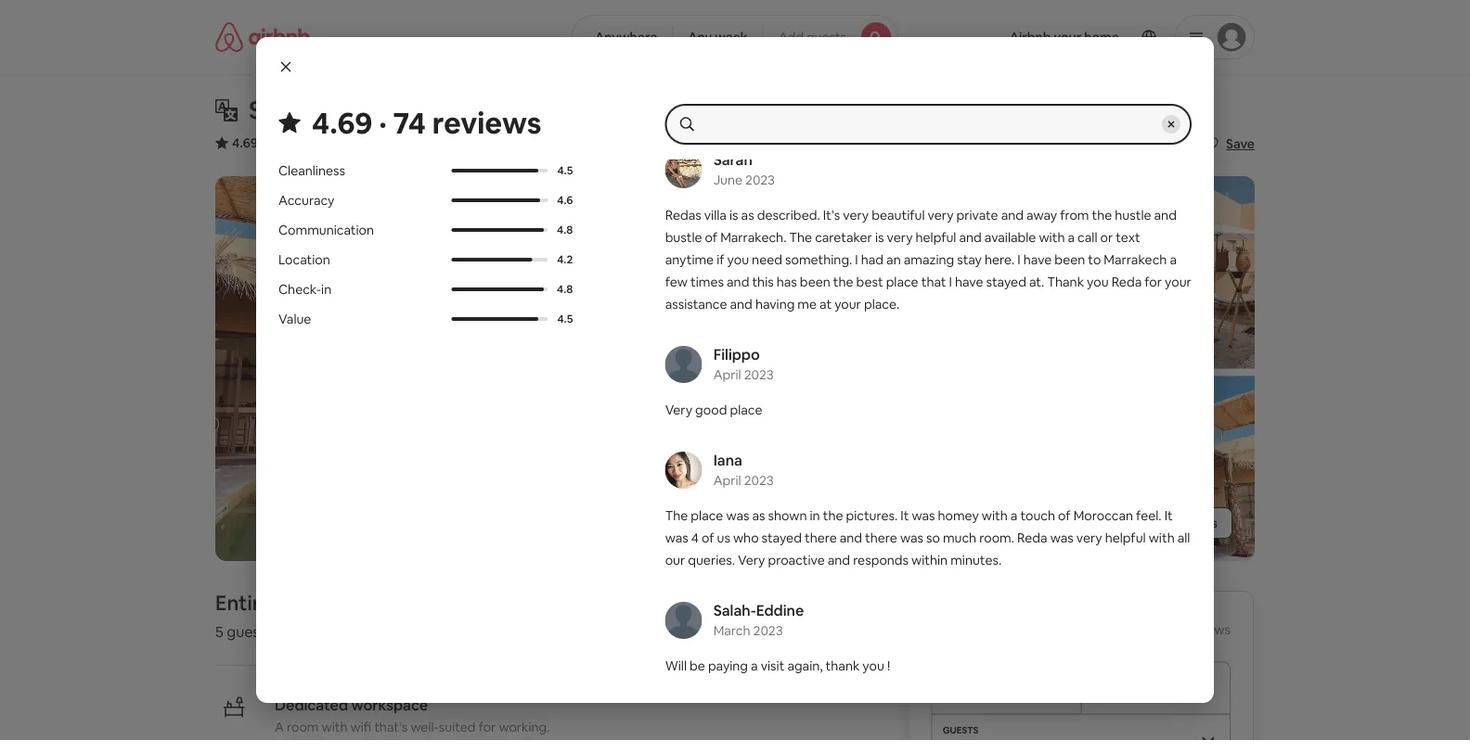 Task type: describe. For each thing, give the bounding box(es) containing it.
2023 for iana
[[744, 472, 774, 489]]

of inside redas villa is as described. it's very beautiful very private and away from the hustle and bustle of marrakech. the caretaker is very helpful and available with a call or text anytime if you need something. i had an amazing stay here. i have been to marrakech a few times and this has been the best place that i have stayed at. thank you reda for your assistance and having me at your place.
[[705, 229, 718, 246]]

1 horizontal spatial i
[[949, 274, 952, 290]]

touch
[[1020, 508, 1055, 524]]

center
[[1103, 79, 1142, 96]]

available
[[985, 229, 1036, 246]]

and down the "him."
[[754, 101, 776, 118]]

stayed inside the place was as shown in the pictures. it was homey with a touch of moroccan feel. it was 4 of us who stayed there and there was so much room. reda was very helpful with all our queries. very proactive and responds within minutes.
[[762, 530, 802, 547]]

had inside we had a great time staying at reda's place. he was very responsive and super helpful when we needed him. the villa is perfect if you want to get out of the city center and relax in a quiet and peaceful place.
[[688, 57, 710, 73]]

iana april 2023
[[713, 451, 774, 489]]

peaceful
[[779, 101, 831, 118]]

villa
[[580, 95, 628, 126]]

marrakech, marrakech-safi, morocco
[[350, 135, 573, 151]]

helpful inside we had a great time staying at reda's place. he was very responsive and super helpful when we needed him. the villa is perfect if you want to get out of the city center and relax in a quiet and peaceful place.
[[1130, 57, 1170, 73]]

all inside button
[[1158, 515, 1172, 532]]

share button
[[1121, 128, 1193, 160]]

profile element
[[921, 0, 1255, 74]]

wifi
[[350, 719, 371, 736]]

to inside redas villa is as described. it's very beautiful very private and away from the hustle and bustle of marrakech. the caretaker is very helpful and available with a call or text anytime if you need something. i had an amazing stay here. i have been to marrakech a few times and this has been the best place that i have stayed at. thank you reda for your assistance and having me at your place.
[[1088, 252, 1101, 268]]

with down feel.
[[1149, 530, 1175, 547]]

responsive
[[1000, 57, 1065, 73]]

any week
[[688, 29, 748, 45]]

and up available
[[1001, 207, 1024, 224]]

text
[[1116, 229, 1140, 246]]

to inside we had a great time staying at reda's place. he was very responsive and super helpful when we needed him. the villa is perfect if you want to get out of the city center and relax in a quiet and peaceful place.
[[977, 79, 990, 96]]

4.5 for cleanliness
[[557, 163, 573, 178]]

sarah
[[713, 150, 753, 169]]

described.
[[757, 207, 820, 224]]

was up who
[[726, 508, 749, 524]]

1 it from the left
[[901, 508, 909, 524]]

74 reviews
[[1168, 622, 1231, 638]]

great
[[723, 57, 755, 73]]

with inside dedicated workspace a room with wifi that's well-suited for working.
[[322, 719, 348, 736]]

· inside dialog
[[379, 103, 387, 142]]

you right thank
[[1087, 274, 1109, 290]]

villa for by reda
[[276, 590, 313, 616]]

reda inside redas villa is as described. it's very beautiful very private and away from the hustle and bustle of marrakech. the caretaker is very helpful and available with a call or text anytime if you need something. i had an amazing stay here. i have been to marrakech a few times and this has been the best place that i have stayed at. thank you reda for your assistance and having me at your place.
[[1112, 274, 1142, 290]]

reviews inside dialog
[[432, 103, 542, 142]]

me
[[798, 296, 817, 313]]

at.
[[1029, 274, 1044, 290]]

or
[[1100, 229, 1113, 246]]

automatically translated title: stunning bali marrakech pool villa image
[[215, 99, 238, 122]]

and down the this
[[730, 296, 753, 313]]

with up room.
[[982, 508, 1008, 524]]

2 horizontal spatial reviews
[[1185, 622, 1231, 638]]

0 horizontal spatial i
[[855, 252, 858, 268]]

us
[[717, 530, 730, 547]]

4.6
[[557, 193, 573, 207]]

show
[[1122, 515, 1155, 532]]

hosted
[[317, 590, 385, 616]]

much
[[943, 530, 976, 547]]

best
[[856, 274, 883, 290]]

4.8 for check-in
[[557, 282, 573, 297]]

a
[[275, 719, 284, 736]]

was left 4
[[665, 530, 688, 547]]

save button
[[1196, 128, 1262, 160]]

1 horizontal spatial have
[[1023, 252, 1052, 268]]

this
[[752, 274, 774, 290]]

be
[[690, 658, 705, 675]]

that's
[[374, 719, 408, 736]]

very inside the place was as shown in the pictures. it was homey with a touch of moroccan feel. it was 4 of us who stayed there and there was so much room. reda was very helpful with all our queries. very proactive and responds within minutes.
[[738, 552, 765, 569]]

april for iana
[[713, 472, 741, 489]]

0 horizontal spatial your
[[835, 296, 861, 313]]

the inside we had a great time staying at reda's place. he was very responsive and super helpful when we needed him. the villa is perfect if you want to get out of the city center and relax in a quiet and peaceful place.
[[798, 79, 821, 96]]

in inside we had a great time staying at reda's place. he was very responsive and super helpful when we needed him. the villa is perfect if you want to get out of the city center and relax in a quiet and peaceful place.
[[697, 101, 707, 118]]

place inside redas villa is as described. it's very beautiful very private and away from the hustle and bustle of marrakech. the caretaker is very helpful and available with a call or text anytime if you need something. i had an amazing stay here. i have been to marrakech a few times and this has been the best place that i have stayed at. thank you reda for your assistance and having me at your place.
[[886, 274, 918, 290]]

5
[[215, 622, 223, 641]]

moroccan
[[1074, 508, 1133, 524]]

1 vertical spatial place
[[730, 402, 762, 419]]

pool
[[526, 95, 575, 126]]

stunning bali marrakech pool villa image 2 image
[[742, 176, 995, 369]]

4.5 for value
[[557, 312, 573, 326]]

place inside the place was as shown in the pictures. it was homey with a touch of moroccan feel. it was 4 of us who stayed there and there was so much room. reda was very helpful with all our queries. very proactive and responds within minutes.
[[691, 508, 723, 524]]

the place was as shown in the pictures. it was homey with a touch of moroccan feel. it was 4 of us who stayed there and there was so much room. reda was very helpful with all our queries. very proactive and responds within minutes.
[[665, 508, 1190, 569]]

if inside we had a great time staying at reda's place. he was very responsive and super helpful when we needed him. the villa is perfect if you want to get out of the city center and relax in a quiet and peaceful place.
[[909, 79, 916, 96]]

74 reviews button
[[268, 134, 332, 152]]

stunning bali marrakech pool villa image 4 image
[[1002, 176, 1255, 369]]

11/22/2023 button
[[931, 662, 1231, 714]]

0 horizontal spatial 74
[[268, 135, 282, 151]]

for inside redas villa is as described. it's very beautiful very private and away from the hustle and bustle of marrakech. the caretaker is very helpful and available with a call or text anytime if you need something. i had an amazing stay here. i have been to marrakech a few times and this has been the best place that i have stayed at. thank you reda for your assistance and having me at your place.
[[1145, 274, 1162, 290]]

stunning bali marrakech pool villa image 1 image
[[215, 176, 735, 561]]

0 horizontal spatial ·
[[261, 135, 264, 151]]

for inside dedicated workspace a room with wifi that's well-suited for working.
[[479, 719, 496, 736]]

you inside we had a great time staying at reda's place. he was very responsive and super helpful when we needed him. the villa is perfect if you want to get out of the city center and relax in a quiet and peaceful place.
[[919, 79, 941, 96]]

salah-eddine march 2023
[[713, 601, 804, 639]]

very inside the place was as shown in the pictures. it was homey with a touch of moroccan feel. it was 4 of us who stayed there and there was so much room. reda was very helpful with all our queries. very proactive and responds within minutes.
[[1076, 530, 1102, 547]]

of right the touch on the right
[[1058, 508, 1071, 524]]

amazing
[[904, 252, 954, 268]]

add
[[778, 29, 804, 45]]

11/22/2023
[[1093, 686, 1159, 703]]

proactive
[[768, 552, 825, 569]]

so
[[926, 530, 940, 547]]

stunning bali marrakech pool villa image 5 image
[[1002, 376, 1255, 561]]

minutes.
[[951, 552, 1002, 569]]

eddine
[[756, 601, 804, 620]]

needed
[[721, 79, 767, 96]]

photos
[[1174, 515, 1218, 532]]

entire
[[215, 590, 272, 616]]

by reda
[[389, 590, 466, 616]]

was inside we had a great time staying at reda's place. he was very responsive and super helpful when we needed him. the villa is perfect if you want to get out of the city center and relax in a quiet and peaceful place.
[[946, 57, 969, 73]]

share
[[1151, 136, 1185, 152]]

something.
[[785, 252, 852, 268]]

at inside we had a great time staying at reda's place. he was very responsive and super helpful when we needed him. the villa is perfect if you want to get out of the city center and relax in a quiet and peaceful place.
[[834, 57, 846, 73]]

place. inside redas villa is as described. it's very beautiful very private and away from the hustle and bustle of marrakech. the caretaker is very helpful and available with a call or text anytime if you need something. i had an amazing stay here. i have been to marrakech a few times and this has been the best place that i have stayed at. thank you reda for your assistance and having me at your place.
[[864, 296, 899, 313]]

morocco
[[519, 135, 573, 151]]

2 horizontal spatial i
[[1018, 252, 1021, 268]]

very left private
[[928, 207, 954, 224]]

reda's
[[849, 57, 885, 73]]

location
[[278, 252, 330, 268]]

you left ! on the right of the page
[[863, 658, 884, 675]]

the inside redas villa is as described. it's very beautiful very private and away from the hustle and bustle of marrakech. the caretaker is very helpful and available with a call or text anytime if you need something. i had an amazing stay here. i have been to marrakech a few times and this has been the best place that i have stayed at. thank you reda for your assistance and having me at your place.
[[789, 229, 812, 246]]

here.
[[985, 252, 1015, 268]]

time
[[758, 57, 785, 73]]

anytime
[[665, 252, 714, 268]]

caretaker
[[815, 229, 872, 246]]

it's
[[823, 207, 840, 224]]

2 there from the left
[[865, 530, 897, 547]]

perfect
[[861, 79, 906, 96]]

dedicated
[[275, 695, 348, 714]]

helpful inside redas villa is as described. it's very beautiful very private and away from the hustle and bustle of marrakech. the caretaker is very helpful and available with a call or text anytime if you need something. i had an amazing stay here. i have been to marrakech a few times and this has been the best place that i have stayed at. thank you reda for your assistance and having me at your place.
[[916, 229, 956, 246]]

you down marrakech.
[[727, 252, 749, 268]]

0 horizontal spatial reviews
[[285, 135, 332, 151]]

filippo
[[713, 345, 760, 364]]

had inside redas villa is as described. it's very beautiful very private and away from the hustle and bustle of marrakech. the caretaker is very helpful and available with a call or text anytime if you need something. i had an amazing stay here. i have been to marrakech a few times and this has been the best place that i have stayed at. thank you reda for your assistance and having me at your place.
[[861, 252, 884, 268]]

2 horizontal spatial 74
[[1168, 622, 1182, 638]]

0 vertical spatial place.
[[888, 57, 923, 73]]

all inside the place was as shown in the pictures. it was homey with a touch of moroccan feel. it was 4 of us who stayed there and there was so much room. reda was very helpful with all our queries. very proactive and responds within minutes.
[[1177, 530, 1190, 547]]

him.
[[770, 79, 795, 96]]

april for filippo
[[713, 367, 741, 383]]

marrakech-
[[421, 135, 491, 151]]

0 horizontal spatial have
[[955, 274, 983, 290]]

having
[[755, 296, 795, 313]]

working.
[[499, 719, 550, 736]]

as for sarah
[[741, 207, 754, 224]]

we had a great time staying at reda's place. he was very responsive and super helpful when we needed him. the villa is perfect if you want to get out of the city center and relax in a quiet and peaceful place.
[[665, 57, 1170, 118]]

was down the touch on the right
[[1050, 530, 1074, 547]]

check-in
[[278, 281, 331, 298]]

0 vertical spatial been
[[1055, 252, 1085, 268]]

need
[[752, 252, 782, 268]]

is inside we had a great time staying at reda's place. he was very responsive and super helpful when we needed him. the villa is perfect if you want to get out of the city center and relax in a quiet and peaceful place.
[[849, 79, 858, 96]]

responds
[[853, 552, 909, 569]]

!
[[887, 658, 890, 675]]

salah-
[[713, 601, 756, 620]]

workspace
[[351, 695, 428, 714]]

any week button
[[672, 15, 764, 59]]



Task type: vqa. For each thing, say whether or not it's contained in the screenshot.
communication
yes



Task type: locate. For each thing, give the bounding box(es) containing it.
guests inside entire villa hosted by reda 5 guests
[[227, 622, 273, 641]]

0 vertical spatial as
[[741, 207, 754, 224]]

4.8
[[557, 223, 573, 237], [557, 282, 573, 297]]

2023
[[745, 172, 775, 188], [744, 367, 774, 383], [744, 472, 774, 489], [753, 623, 783, 639]]

0 vertical spatial for
[[1145, 274, 1162, 290]]

bali
[[355, 95, 395, 126]]

at left reda's
[[834, 57, 846, 73]]

thank
[[826, 658, 860, 675]]

· left marrakech-
[[379, 103, 387, 142]]

2023 inside iana april 2023
[[744, 472, 774, 489]]

2 vertical spatial place.
[[864, 296, 899, 313]]

of right 4
[[702, 530, 714, 547]]

2 horizontal spatial villa
[[824, 79, 846, 96]]

very down who
[[738, 552, 765, 569]]

4.5 out of 5.0 image
[[451, 169, 548, 173], [451, 169, 538, 173], [451, 317, 548, 321], [451, 317, 538, 321]]

the up our
[[665, 508, 688, 524]]

villa inside we had a great time staying at reda's place. he was very responsive and super helpful when we needed him. the villa is perfect if you want to get out of the city center and relax in a quiet and peaceful place.
[[824, 79, 846, 96]]

1 horizontal spatial place
[[730, 402, 762, 419]]

1 vertical spatial to
[[1088, 252, 1101, 268]]

0 horizontal spatial villa
[[276, 590, 313, 616]]

1 horizontal spatial villa
[[704, 207, 727, 224]]

1 vertical spatial reda
[[1017, 530, 1047, 547]]

in right relax
[[697, 101, 707, 118]]

1 vertical spatial april
[[713, 472, 741, 489]]

0 horizontal spatial is
[[729, 207, 738, 224]]

1 horizontal spatial all
[[1177, 530, 1190, 547]]

stayed inside redas villa is as described. it's very beautiful very private and away from the hustle and bustle of marrakech. the caretaker is very helpful and available with a call or text anytime if you need something. i had an amazing stay here. i have been to marrakech a few times and this has been the best place that i have stayed at. thank you reda for your assistance and having me at your place.
[[986, 274, 1026, 290]]

stayed down shown
[[762, 530, 802, 547]]

very up get at the top of the page
[[972, 57, 998, 73]]

2 vertical spatial in
[[810, 508, 820, 524]]

0 vertical spatial villa
[[824, 79, 846, 96]]

4.69 down automatically translated title: stunning bali marrakech pool villa icon
[[232, 135, 258, 151]]

0 horizontal spatial to
[[977, 79, 990, 96]]

times
[[691, 274, 724, 290]]

1 april from the top
[[713, 367, 741, 383]]

dedicated workspace a room with wifi that's well-suited for working.
[[275, 695, 550, 736]]

to
[[977, 79, 990, 96], [1088, 252, 1101, 268]]

place. down best
[[864, 296, 899, 313]]

0 vertical spatial the
[[798, 79, 821, 96]]

0 horizontal spatial it
[[901, 508, 909, 524]]

1 vertical spatial your
[[835, 296, 861, 313]]

clear search image
[[1167, 120, 1176, 129]]

stayed down 'here.'
[[986, 274, 1026, 290]]

1 horizontal spatial stayed
[[986, 274, 1026, 290]]

if inside redas villa is as described. it's very beautiful very private and away from the hustle and bustle of marrakech. the caretaker is very helpful and available with a call or text anytime if you need something. i had an amazing stay here. i have been to marrakech a few times and this has been the best place that i have stayed at. thank you reda for your assistance and having me at your place.
[[717, 252, 724, 268]]

if up times
[[717, 252, 724, 268]]

0 vertical spatial had
[[688, 57, 710, 73]]

2023 right 'june'
[[745, 172, 775, 188]]

0 horizontal spatial very
[[665, 402, 692, 419]]

stayed
[[986, 274, 1026, 290], [762, 530, 802, 547]]

iana image
[[665, 452, 702, 489]]

march
[[713, 623, 750, 639]]

4.69 · 74 reviews dialog
[[256, 0, 1214, 703]]

had right we
[[688, 57, 710, 73]]

0 horizontal spatial had
[[688, 57, 710, 73]]

reda down the touch on the right
[[1017, 530, 1047, 547]]

1 vertical spatial been
[[800, 274, 830, 290]]

is down reda's
[[849, 79, 858, 96]]

4.2 out of 5.0 image
[[451, 258, 548, 262], [451, 258, 532, 262]]

and down "pictures."
[[840, 530, 862, 547]]

0 vertical spatial very
[[665, 402, 692, 419]]

had
[[688, 57, 710, 73], [861, 252, 884, 268]]

you
[[919, 79, 941, 96], [727, 252, 749, 268], [1087, 274, 1109, 290], [863, 658, 884, 675]]

1 horizontal spatial for
[[1145, 274, 1162, 290]]

any
[[688, 29, 712, 45]]

and up stay
[[959, 229, 982, 246]]

you down he
[[919, 79, 941, 96]]

marrakech down "text"
[[1104, 252, 1167, 268]]

0 vertical spatial your
[[1165, 274, 1191, 290]]

at inside redas villa is as described. it's very beautiful very private and away from the hustle and bustle of marrakech. the caretaker is very helpful and available with a call or text anytime if you need something. i had an amazing stay here. i have been to marrakech a few times and this has been the best place that i have stayed at. thank you reda for your assistance and having me at your place.
[[820, 296, 832, 313]]

pictures.
[[846, 508, 898, 524]]

0 vertical spatial 4.8
[[557, 223, 573, 237]]

1 vertical spatial stayed
[[762, 530, 802, 547]]

74
[[393, 103, 426, 142], [268, 135, 282, 151], [1168, 622, 1182, 638]]

4.69 inside 4.69 · 74 reviews dialog
[[312, 103, 373, 142]]

0 vertical spatial reda
[[1112, 274, 1142, 290]]

out
[[1016, 79, 1036, 96]]

1 4.5 from the top
[[557, 163, 573, 178]]

and right center at right
[[1145, 79, 1167, 96]]

as inside the place was as shown in the pictures. it was homey with a touch of moroccan feel. it was 4 of us who stayed there and there was so much room. reda was very helpful with all our queries. very proactive and responds within minutes.
[[752, 508, 765, 524]]

redas
[[665, 207, 701, 224]]

1 horizontal spatial had
[[861, 252, 884, 268]]

1 horizontal spatial 4.69
[[312, 103, 373, 142]]

with
[[1039, 229, 1065, 246], [982, 508, 1008, 524], [1149, 530, 1175, 547], [322, 719, 348, 736]]

2023 inside filippo april 2023
[[744, 367, 774, 383]]

was
[[946, 57, 969, 73], [726, 508, 749, 524], [912, 508, 935, 524], [665, 530, 688, 547], [900, 530, 923, 547], [1050, 530, 1074, 547]]

very good place
[[665, 402, 762, 419]]

redas villa is as described. it's very beautiful very private and away from the hustle and bustle of marrakech. the caretaker is very helpful and available with a call or text anytime if you need something. i had an amazing stay here. i have been to marrakech a few times and this has been the best place that i have stayed at. thank you reda for your assistance and having me at your place.
[[665, 207, 1191, 313]]

reda inside the place was as shown in the pictures. it was homey with a touch of moroccan feel. it was 4 of us who stayed there and there was so much room. reda was very helpful with all our queries. very proactive and responds within minutes.
[[1017, 530, 1047, 547]]

that
[[921, 274, 946, 290]]

guests inside button
[[806, 29, 847, 45]]

2 horizontal spatial place
[[886, 274, 918, 290]]

been up thank
[[1055, 252, 1085, 268]]

2 horizontal spatial is
[[875, 229, 884, 246]]

1 vertical spatial 4.5
[[557, 312, 573, 326]]

1 there from the left
[[805, 530, 837, 547]]

and
[[1068, 57, 1090, 73], [1145, 79, 1167, 96], [754, 101, 776, 118], [1001, 207, 1024, 224], [1154, 207, 1177, 224], [959, 229, 982, 246], [727, 274, 749, 290], [730, 296, 753, 313], [840, 530, 862, 547], [828, 552, 850, 569]]

and right hustle
[[1154, 207, 1177, 224]]

thank
[[1047, 274, 1084, 290]]

is up marrakech.
[[729, 207, 738, 224]]

1 horizontal spatial your
[[1165, 274, 1191, 290]]

0 vertical spatial at
[[834, 57, 846, 73]]

april inside iana april 2023
[[713, 472, 741, 489]]

villa inside entire villa hosted by reda 5 guests
[[276, 590, 313, 616]]

room
[[287, 719, 319, 736]]

0 horizontal spatial for
[[479, 719, 496, 736]]

there up responds
[[865, 530, 897, 547]]

sarah june 2023
[[713, 150, 775, 188]]

april inside filippo april 2023
[[713, 367, 741, 383]]

to down call
[[1088, 252, 1101, 268]]

if right "perfect"
[[909, 79, 916, 96]]

as up marrakech.
[[741, 207, 754, 224]]

1 horizontal spatial at
[[834, 57, 846, 73]]

was left "so"
[[900, 530, 923, 547]]

villa right redas
[[704, 207, 727, 224]]

helpful up center at right
[[1130, 57, 1170, 73]]

the
[[1055, 79, 1075, 96], [1092, 207, 1112, 224], [833, 274, 853, 290], [823, 508, 843, 524]]

have up "at."
[[1023, 252, 1052, 268]]

0 vertical spatial marrakech
[[400, 95, 520, 126]]

anywhere button
[[572, 15, 673, 59]]

of right bustle
[[705, 229, 718, 246]]

2 horizontal spatial in
[[810, 508, 820, 524]]

2023 inside sarah june 2023
[[745, 172, 775, 188]]

it right feel.
[[1164, 508, 1173, 524]]

0 vertical spatial have
[[1023, 252, 1052, 268]]

as for iana
[[752, 508, 765, 524]]

get
[[992, 79, 1013, 96]]

our
[[665, 552, 685, 569]]

0 vertical spatial stayed
[[986, 274, 1026, 290]]

0 horizontal spatial in
[[321, 281, 331, 298]]

4.8 for communication
[[557, 223, 573, 237]]

april down iana at the bottom of the page
[[713, 472, 741, 489]]

villa right 'entire'
[[276, 590, 313, 616]]

have down stay
[[955, 274, 983, 290]]

filippo image
[[665, 346, 702, 383], [665, 346, 702, 383]]

place. down "perfect"
[[834, 101, 870, 118]]

sarah image
[[665, 151, 702, 188]]

in down location
[[321, 281, 331, 298]]

2023 up shown
[[744, 472, 774, 489]]

1 vertical spatial had
[[861, 252, 884, 268]]

the inside we had a great time staying at reda's place. he was very responsive and super helpful when we needed him. the villa is perfect if you want to get out of the city center and relax in a quiet and peaceful place.
[[1055, 79, 1075, 96]]

relax
[[665, 101, 694, 118]]

1 vertical spatial if
[[717, 252, 724, 268]]

1 horizontal spatial 74
[[393, 103, 426, 142]]

2023 for filippo
[[744, 367, 774, 383]]

1 horizontal spatial is
[[849, 79, 858, 96]]

1 horizontal spatial been
[[1055, 252, 1085, 268]]

2 vertical spatial the
[[665, 508, 688, 524]]

1 vertical spatial for
[[479, 719, 496, 736]]

quiet
[[720, 101, 751, 118]]

stunning bali marrakech pool villa
[[249, 95, 628, 126]]

was up "so"
[[912, 508, 935, 524]]

the up or
[[1092, 207, 1112, 224]]

1 horizontal spatial in
[[697, 101, 707, 118]]

1 horizontal spatial guests
[[806, 29, 847, 45]]

very
[[665, 402, 692, 419], [738, 552, 765, 569]]

suited
[[439, 719, 476, 736]]

0 horizontal spatial guests
[[227, 622, 273, 641]]

4.8 out of 5.0 image
[[451, 228, 548, 232], [451, 228, 544, 232], [451, 288, 548, 291], [451, 288, 544, 291]]

in right shown
[[810, 508, 820, 524]]

very
[[972, 57, 998, 73], [843, 207, 869, 224], [928, 207, 954, 224], [887, 229, 913, 246], [1076, 530, 1102, 547]]

2023 down filippo
[[744, 367, 774, 383]]

0 horizontal spatial all
[[1158, 515, 1172, 532]]

iana image
[[665, 452, 702, 489]]

4.69 · 74 reviews inside 4.69 · 74 reviews dialog
[[312, 103, 542, 142]]

helpful down 'moroccan'
[[1105, 530, 1146, 547]]

with inside redas villa is as described. it's very beautiful very private and away from the hustle and bustle of marrakech. the caretaker is very helpful and available with a call or text anytime if you need something. i had an amazing stay here. i have been to marrakech a few times and this has been the best place that i have stayed at. thank you reda for your assistance and having me at your place.
[[1039, 229, 1065, 246]]

marrakech.
[[720, 229, 786, 246]]

0 vertical spatial to
[[977, 79, 990, 96]]

iana
[[713, 451, 742, 470]]

the inside the place was as shown in the pictures. it was homey with a touch of moroccan feel. it was 4 of us who stayed there and there was so much room. reda was very helpful with all our queries. very proactive and responds within minutes.
[[823, 508, 843, 524]]

is
[[849, 79, 858, 96], [729, 207, 738, 224], [875, 229, 884, 246]]

i down caretaker
[[855, 252, 858, 268]]

accuracy
[[278, 192, 335, 209]]

none search field containing anywhere
[[572, 15, 898, 59]]

very down 'moroccan'
[[1076, 530, 1102, 547]]

for
[[1145, 274, 1162, 290], [479, 719, 496, 736]]

1 vertical spatial have
[[955, 274, 983, 290]]

safi,
[[491, 135, 516, 151]]

very inside we had a great time staying at reda's place. he was very responsive and super helpful when we needed him. the villa is perfect if you want to get out of the city center and relax in a quiet and peaceful place.
[[972, 57, 998, 73]]

4.8 up 4.2
[[557, 223, 573, 237]]

2 it from the left
[[1164, 508, 1173, 524]]

0 horizontal spatial place
[[691, 508, 723, 524]]

city
[[1078, 79, 1100, 96]]

bustle
[[665, 229, 702, 246]]

place down an
[[886, 274, 918, 290]]

helpful inside the place was as shown in the pictures. it was homey with a touch of moroccan feel. it was 4 of us who stayed there and there was so much room. reda was very helpful with all our queries. very proactive and responds within minutes.
[[1105, 530, 1146, 547]]

staying
[[788, 57, 831, 73]]

there up proactive
[[805, 530, 837, 547]]

he
[[926, 57, 943, 73]]

1 4.8 from the top
[[557, 223, 573, 237]]

1 vertical spatial in
[[321, 281, 331, 298]]

sarah image
[[665, 151, 702, 188]]

helpful up amazing
[[916, 229, 956, 246]]

learn more about the host, reda. image
[[770, 591, 822, 643], [770, 591, 822, 643]]

and left the this
[[727, 274, 749, 290]]

been down something.
[[800, 274, 830, 290]]

4.69
[[312, 103, 373, 142], [232, 135, 258, 151]]

of inside we had a great time staying at reda's place. he was very responsive and super helpful when we needed him. the villa is perfect if you want to get out of the city center and relax in a quiet and peaceful place.
[[1039, 79, 1052, 96]]

4.6 out of 5.0 image
[[451, 199, 548, 202], [451, 199, 540, 202]]

2023 down the eddine
[[753, 623, 783, 639]]

paying
[[708, 658, 748, 675]]

marrakech, marrakech-safi, morocco button
[[350, 132, 573, 154]]

in inside the place was as shown in the pictures. it was homey with a touch of moroccan feel. it was 4 of us who stayed there and there was so much room. reda was very helpful with all our queries. very proactive and responds within minutes.
[[810, 508, 820, 524]]

2 april from the top
[[713, 472, 741, 489]]

villa inside redas villa is as described. it's very beautiful very private and away from the hustle and bustle of marrakech. the caretaker is very helpful and available with a call or text anytime if you need something. i had an amazing stay here. i have been to marrakech a few times and this has been the best place that i have stayed at. thank you reda for your assistance and having me at your place.
[[704, 207, 727, 224]]

add guests button
[[763, 15, 898, 59]]

4
[[691, 530, 699, 547]]

0 vertical spatial helpful
[[1130, 57, 1170, 73]]

1 vertical spatial very
[[738, 552, 765, 569]]

2023 for sarah
[[745, 172, 775, 188]]

very down beautiful at right top
[[887, 229, 913, 246]]

the down staying
[[798, 79, 821, 96]]

was up want
[[946, 57, 969, 73]]

at
[[834, 57, 846, 73], [820, 296, 832, 313]]

guests down 'entire'
[[227, 622, 273, 641]]

with down away
[[1039, 229, 1065, 246]]

villa down staying
[[824, 79, 846, 96]]

an
[[886, 252, 901, 268]]

super
[[1093, 57, 1127, 73]]

1 vertical spatial villa
[[704, 207, 727, 224]]

stay
[[957, 252, 982, 268]]

and up city on the right of page
[[1068, 57, 1090, 73]]

stunning bali marrakech pool villa image 3 image
[[742, 376, 995, 561]]

call
[[1078, 229, 1097, 246]]

reda down "text"
[[1112, 274, 1142, 290]]

very right it's
[[843, 207, 869, 224]]

2023 inside salah-eddine march 2023
[[753, 623, 783, 639]]

0 horizontal spatial stayed
[[762, 530, 802, 547]]

marrakech up marrakech, marrakech-safi, morocco button
[[400, 95, 520, 126]]

0 vertical spatial is
[[849, 79, 858, 96]]

1 vertical spatial as
[[752, 508, 765, 524]]

as inside redas villa is as described. it's very beautiful very private and away from the hustle and bustle of marrakech. the caretaker is very helpful and available with a call or text anytime if you need something. i had an amazing stay here. i have been to marrakech a few times and this has been the best place that i have stayed at. thank you reda for your assistance and having me at your place.
[[741, 207, 754, 224]]

in
[[697, 101, 707, 118], [321, 281, 331, 298], [810, 508, 820, 524]]

april down filippo
[[713, 367, 741, 383]]

the inside the place was as shown in the pictures. it was homey with a touch of moroccan feel. it was 4 of us who stayed there and there was so much room. reda was very helpful with all our queries. very proactive and responds within minutes.
[[665, 508, 688, 524]]

and left responds
[[828, 552, 850, 569]]

for down hustle
[[1145, 274, 1162, 290]]

visit
[[761, 658, 785, 675]]

place.
[[888, 57, 923, 73], [834, 101, 870, 118], [864, 296, 899, 313]]

0 vertical spatial april
[[713, 367, 741, 383]]

again,
[[787, 658, 823, 675]]

2 vertical spatial villa
[[276, 590, 313, 616]]

1 vertical spatial at
[[820, 296, 832, 313]]

the left best
[[833, 274, 853, 290]]

from
[[1060, 207, 1089, 224]]

None search field
[[572, 15, 898, 59]]

at right me
[[820, 296, 832, 313]]

away
[[1027, 207, 1057, 224]]

for right the suited
[[479, 719, 496, 736]]

marrakech inside redas villa is as described. it's very beautiful very private and away from the hustle and bustle of marrakech. the caretaker is very helpful and available with a call or text anytime if you need something. i had an amazing stay here. i have been to marrakech a few times and this has been the best place that i have stayed at. thank you reda for your assistance and having me at your place.
[[1104, 252, 1167, 268]]

1 horizontal spatial it
[[1164, 508, 1173, 524]]

4.5 down 4.2
[[557, 312, 573, 326]]

place up 4
[[691, 508, 723, 524]]

place right the good
[[730, 402, 762, 419]]

is down beautiful at right top
[[875, 229, 884, 246]]

4.69 up "cleanliness" on the left top
[[312, 103, 373, 142]]

when
[[665, 79, 698, 96]]

0 horizontal spatial been
[[800, 274, 830, 290]]

well-
[[411, 719, 439, 736]]

villa for as
[[704, 207, 727, 224]]

0 horizontal spatial 4.69
[[232, 135, 258, 151]]

74 inside dialog
[[393, 103, 426, 142]]

i right 'here.'
[[1018, 252, 1021, 268]]

· left 74 reviews button
[[261, 135, 264, 151]]

1 vertical spatial place.
[[834, 101, 870, 118]]

0 horizontal spatial if
[[717, 252, 724, 268]]

the down the described.
[[789, 229, 812, 246]]

to left get at the top of the page
[[977, 79, 990, 96]]

i right that
[[949, 274, 952, 290]]

4.8 down 4.2
[[557, 282, 573, 297]]

0 vertical spatial 4.5
[[557, 163, 573, 178]]

0 horizontal spatial there
[[805, 530, 837, 547]]

0 horizontal spatial at
[[820, 296, 832, 313]]

the left "pictures."
[[823, 508, 843, 524]]

marrakech
[[400, 95, 520, 126], [1104, 252, 1167, 268]]

0 horizontal spatial marrakech
[[400, 95, 520, 126]]

0 vertical spatial if
[[909, 79, 916, 96]]

1 vertical spatial helpful
[[916, 229, 956, 246]]

0 vertical spatial in
[[697, 101, 707, 118]]

it right "pictures."
[[901, 508, 909, 524]]

it
[[901, 508, 909, 524], [1164, 508, 1173, 524]]

1 horizontal spatial if
[[909, 79, 916, 96]]

2 vertical spatial helpful
[[1105, 530, 1146, 547]]

2 4.5 from the top
[[557, 312, 573, 326]]

add guests
[[778, 29, 847, 45]]

0 horizontal spatial reda
[[1017, 530, 1047, 547]]

1 vertical spatial guests
[[227, 622, 273, 641]]

value
[[278, 311, 311, 328]]

0 vertical spatial guests
[[806, 29, 847, 45]]

2 4.8 from the top
[[557, 282, 573, 297]]

salah eddine image
[[665, 602, 702, 639], [665, 602, 702, 639]]

a inside the place was as shown in the pictures. it was homey with a touch of moroccan feel. it was 4 of us who stayed there and there was so much room. reda was very helpful with all our queries. very proactive and responds within minutes.
[[1011, 508, 1018, 524]]

as up who
[[752, 508, 765, 524]]

of right out
[[1039, 79, 1052, 96]]

1 vertical spatial is
[[729, 207, 738, 224]]

place. left he
[[888, 57, 923, 73]]

4.5 up 4.6
[[557, 163, 573, 178]]

show all photos button
[[1085, 507, 1233, 539]]

1 horizontal spatial very
[[738, 552, 765, 569]]

1 vertical spatial marrakech
[[1104, 252, 1167, 268]]

2 vertical spatial place
[[691, 508, 723, 524]]

with left "wifi"
[[322, 719, 348, 736]]



